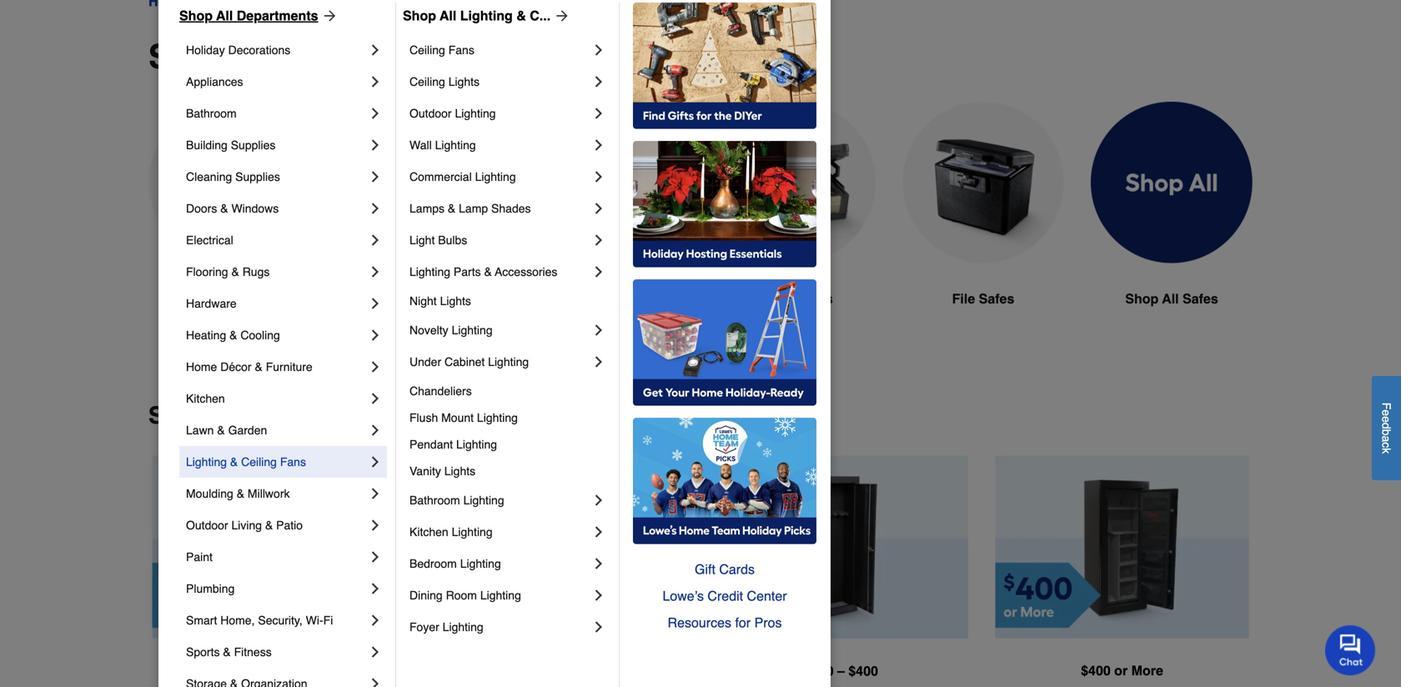 Task type: vqa. For each thing, say whether or not it's contained in the screenshot.
2nd 26 from the left
no



Task type: locate. For each thing, give the bounding box(es) containing it.
kitchen lighting link
[[409, 516, 590, 548]]

1 vertical spatial ceiling
[[409, 75, 445, 88]]

ceiling inside ceiling lights link
[[409, 75, 445, 88]]

mount
[[441, 411, 474, 424]]

ceiling
[[409, 43, 445, 57], [409, 75, 445, 88], [241, 455, 277, 469]]

home inside home décor & furniture link
[[186, 360, 217, 374]]

lowe's credit center
[[663, 588, 787, 604]]

millwork
[[248, 487, 290, 500]]

kitchen for kitchen lighting
[[409, 525, 448, 539]]

& left patio
[[265, 519, 273, 532]]

lighting up kitchen lighting link
[[463, 494, 504, 507]]

0 vertical spatial fans
[[448, 43, 474, 57]]

e up b
[[1380, 416, 1393, 423]]

lights up the outdoor lighting
[[448, 75, 480, 88]]

price
[[316, 402, 373, 429]]

arrow right image up ceiling fans link
[[551, 8, 571, 24]]

1 vertical spatial kitchen
[[409, 525, 448, 539]]

fireproof
[[180, 291, 239, 306]]

smart home, security, wi-fi
[[186, 614, 333, 627]]

chevron right image for holiday decorations
[[367, 42, 384, 58]]

cleaning supplies link
[[186, 161, 367, 193]]

a tall black sports afield gun safe. image
[[337, 102, 499, 264]]

$400
[[848, 663, 878, 679]]

arrow right image
[[318, 8, 338, 24], [551, 8, 571, 24]]

gun safes link
[[337, 102, 499, 349]]

gift cards
[[695, 562, 755, 577]]

chevron right image for flooring & rugs
[[367, 264, 384, 280]]

chevron right image for commercial lighting
[[590, 168, 607, 185]]

shop all departments link
[[179, 6, 338, 26]]

lamps & lamp shades
[[409, 202, 531, 215]]

plumbing link
[[186, 573, 367, 605]]

all inside shop all safes link
[[1162, 291, 1179, 306]]

outdoor up wall
[[409, 107, 452, 120]]

bathroom for bathroom
[[186, 107, 237, 120]]

shop all safes link
[[1091, 102, 1253, 349]]

kitchen up lawn
[[186, 392, 225, 405]]

chevron right image
[[367, 42, 384, 58], [590, 42, 607, 58], [590, 73, 607, 90], [367, 105, 384, 122], [590, 105, 607, 122], [590, 137, 607, 153], [367, 168, 384, 185], [367, 264, 384, 280], [367, 295, 384, 312], [590, 322, 607, 339], [367, 359, 384, 375], [367, 422, 384, 439], [367, 485, 384, 502], [590, 492, 607, 509], [590, 524, 607, 540], [367, 549, 384, 565], [590, 587, 607, 604], [367, 675, 384, 687]]

outdoor
[[409, 107, 452, 120], [186, 519, 228, 532]]

all for departments
[[216, 8, 233, 23]]

lighting parts & accessories link
[[409, 256, 590, 288]]

bathroom down "vanity lights"
[[409, 494, 460, 507]]

appliances
[[186, 75, 243, 88]]

1 horizontal spatial all
[[440, 8, 456, 23]]

fans down lawn & garden "link"
[[280, 455, 306, 469]]

$200 – $400
[[804, 663, 878, 679]]

supplies for building supplies
[[231, 138, 276, 152]]

get your home holiday-ready. image
[[633, 279, 816, 406]]

& left millwork on the bottom
[[237, 487, 244, 500]]

arrow right image inside shop all departments link
[[318, 8, 338, 24]]

chevron right image for outdoor lighting
[[590, 105, 607, 122]]

shop up holiday
[[179, 8, 213, 23]]

building supplies link
[[186, 129, 367, 161]]

ceiling fans
[[409, 43, 474, 57]]

0 horizontal spatial home
[[186, 360, 217, 374]]

fans up ceiling lights
[[448, 43, 474, 57]]

shop safes by price
[[148, 402, 373, 429]]

resources for pros
[[668, 615, 782, 630]]

a black sentrysafe fireproof safe. image
[[148, 102, 310, 263]]

0 vertical spatial outdoor
[[409, 107, 452, 120]]

lighting up chandeliers link
[[488, 355, 529, 369]]

lawn
[[186, 424, 214, 437]]

vanity
[[409, 465, 441, 478]]

chevron right image for lamps & lamp shades
[[590, 200, 607, 217]]

shop up ceiling fans
[[403, 8, 436, 23]]

safes for shop safes by price
[[213, 402, 276, 429]]

1 horizontal spatial home
[[568, 291, 605, 306]]

gift cards link
[[633, 556, 816, 583]]

1 vertical spatial lights
[[440, 294, 471, 308]]

0 horizontal spatial kitchen
[[186, 392, 225, 405]]

chest safes link
[[714, 102, 876, 349]]

light
[[409, 234, 435, 247]]

chevron right image for bathroom lighting
[[590, 492, 607, 509]]

c
[[1380, 442, 1393, 448]]

1 vertical spatial shop
[[148, 402, 207, 429]]

outdoor down moulding
[[186, 519, 228, 532]]

room
[[446, 589, 477, 602]]

resources
[[668, 615, 731, 630]]

safes for fireproof safes
[[243, 291, 278, 306]]

1 vertical spatial outdoor
[[186, 519, 228, 532]]

1 horizontal spatial arrow right image
[[551, 8, 571, 24]]

home safes link
[[525, 102, 687, 349]]

shades
[[491, 202, 531, 215]]

safes
[[148, 38, 237, 76], [243, 291, 278, 306], [415, 291, 451, 306], [609, 291, 644, 306], [797, 291, 833, 306], [979, 291, 1014, 306], [1183, 291, 1218, 306], [213, 402, 276, 429]]

appliances link
[[186, 66, 367, 98]]

arrow right image inside the shop all lighting & c... link
[[551, 8, 571, 24]]

chevron right image for bedroom lighting
[[590, 555, 607, 572]]

safes for chest safes
[[797, 291, 833, 306]]

shop
[[1125, 291, 1159, 306], [148, 402, 207, 429]]

1 vertical spatial home
[[186, 360, 217, 374]]

outdoor lighting link
[[409, 98, 590, 129]]

0 vertical spatial ceiling
[[409, 43, 445, 57]]

moulding & millwork
[[186, 487, 290, 500]]

lighting up moulding
[[186, 455, 227, 469]]

pendant lighting link
[[409, 431, 607, 458]]

a black honeywell chest safe with the top open. image
[[714, 102, 876, 264]]

lights
[[448, 75, 480, 88], [440, 294, 471, 308], [444, 465, 475, 478]]

chevron right image for hardware
[[367, 295, 384, 312]]

ceiling inside ceiling fans link
[[409, 43, 445, 57]]

all for safes
[[1162, 291, 1179, 306]]

0 vertical spatial kitchen
[[186, 392, 225, 405]]

1 shop from the left
[[179, 8, 213, 23]]

lighting down bedroom lighting link
[[480, 589, 521, 602]]

lights inside 'link'
[[444, 465, 475, 478]]

2 shop from the left
[[403, 8, 436, 23]]

$99 or less. image
[[152, 456, 406, 639]]

1 vertical spatial supplies
[[235, 170, 280, 183]]

dining room lighting link
[[409, 580, 590, 611]]

0 horizontal spatial fans
[[280, 455, 306, 469]]

lights for vanity lights
[[444, 465, 475, 478]]

0 vertical spatial shop
[[1125, 291, 1159, 306]]

chevron right image
[[367, 73, 384, 90], [367, 137, 384, 153], [590, 168, 607, 185], [367, 200, 384, 217], [590, 200, 607, 217], [367, 232, 384, 249], [590, 232, 607, 249], [590, 264, 607, 280], [367, 327, 384, 344], [590, 354, 607, 370], [367, 390, 384, 407], [367, 454, 384, 470], [367, 517, 384, 534], [590, 555, 607, 572], [367, 580, 384, 597], [367, 612, 384, 629], [590, 619, 607, 635], [367, 644, 384, 660]]

credit
[[708, 588, 743, 604]]

& right lawn
[[217, 424, 225, 437]]

kitchen up the bedroom on the bottom of the page
[[409, 525, 448, 539]]

night
[[409, 294, 437, 308]]

f e e d b a c k button
[[1372, 376, 1401, 480]]

all
[[216, 8, 233, 23], [440, 8, 456, 23], [1162, 291, 1179, 306]]

smart
[[186, 614, 217, 627]]

0 vertical spatial home
[[568, 291, 605, 306]]

holiday decorations
[[186, 43, 290, 57]]

vanity lights link
[[409, 458, 607, 485]]

2 e from the top
[[1380, 416, 1393, 423]]

home inside home safes link
[[568, 291, 605, 306]]

e up d
[[1380, 410, 1393, 416]]

lowe's credit center link
[[633, 583, 816, 610]]

0 horizontal spatial shop
[[179, 8, 213, 23]]

lights for ceiling lights
[[448, 75, 480, 88]]

e
[[1380, 410, 1393, 416], [1380, 416, 1393, 423]]

lighting down flush mount lighting
[[456, 438, 497, 451]]

chevron right image for building supplies
[[367, 137, 384, 153]]

lighting parts & accessories
[[409, 265, 557, 279]]

2 vertical spatial lights
[[444, 465, 475, 478]]

chevron right image for heating & cooling
[[367, 327, 384, 344]]

0 vertical spatial supplies
[[231, 138, 276, 152]]

under
[[409, 355, 441, 369]]

0 horizontal spatial shop
[[148, 402, 207, 429]]

ceiling inside 'lighting & ceiling fans' link
[[241, 455, 277, 469]]

all inside the shop all lighting & c... link
[[440, 8, 456, 23]]

chevron right image for kitchen
[[367, 390, 384, 407]]

shop all safes
[[1125, 291, 1218, 306]]

$400 or
[[1081, 663, 1128, 678]]

2 vertical spatial ceiling
[[241, 455, 277, 469]]

outdoor for outdoor lighting
[[409, 107, 452, 120]]

supplies up windows
[[235, 170, 280, 183]]

1 vertical spatial bathroom
[[409, 494, 460, 507]]

safes for home safes
[[609, 291, 644, 306]]

lamp
[[459, 202, 488, 215]]

kitchen for kitchen
[[186, 392, 225, 405]]

chandeliers link
[[409, 378, 607, 404]]

flooring & rugs link
[[186, 256, 367, 288]]

0 horizontal spatial all
[[216, 8, 233, 23]]

a
[[1380, 436, 1393, 442]]

doors
[[186, 202, 217, 215]]

chevron right image for dining room lighting
[[590, 587, 607, 604]]

supplies up cleaning supplies
[[231, 138, 276, 152]]

foyer lighting link
[[409, 611, 590, 643]]

ceiling lights link
[[409, 66, 590, 98]]

shop all. image
[[1091, 102, 1253, 264]]

less
[[285, 663, 316, 678]]

1 horizontal spatial bathroom
[[409, 494, 460, 507]]

ceiling up millwork on the bottom
[[241, 455, 277, 469]]

lighting up lamps & lamp shades link
[[475, 170, 516, 183]]

0 horizontal spatial bathroom
[[186, 107, 237, 120]]

1 vertical spatial fans
[[280, 455, 306, 469]]

home,
[[220, 614, 255, 627]]

1 horizontal spatial kitchen
[[409, 525, 448, 539]]

chevron right image for paint
[[367, 549, 384, 565]]

chevron right image for lighting & ceiling fans
[[367, 454, 384, 470]]

wall lighting link
[[409, 129, 590, 161]]

1 horizontal spatial shop
[[1125, 291, 1159, 306]]

lighting inside 'link'
[[456, 438, 497, 451]]

1 horizontal spatial shop
[[403, 8, 436, 23]]

& left the cooling
[[229, 329, 237, 342]]

bathroom down appliances
[[186, 107, 237, 120]]

lowe's home team holiday picks. image
[[633, 418, 816, 545]]

all inside shop all departments link
[[216, 8, 233, 23]]

holiday hosting essentials. image
[[633, 141, 816, 268]]

lowe's
[[663, 588, 704, 604]]

lighting up "dining room lighting"
[[460, 557, 501, 570]]

kitchen link
[[186, 383, 367, 414]]

security,
[[258, 614, 303, 627]]

flooring
[[186, 265, 228, 279]]

supplies for cleaning supplies
[[235, 170, 280, 183]]

cooling
[[240, 329, 280, 342]]

lights up novelty lighting
[[440, 294, 471, 308]]

& right doors
[[220, 202, 228, 215]]

resources for pros link
[[633, 610, 816, 636]]

1 horizontal spatial fans
[[448, 43, 474, 57]]

$100 to $200. image
[[433, 456, 687, 639]]

ceiling up ceiling lights
[[409, 43, 445, 57]]

more
[[1131, 663, 1163, 678]]

0 horizontal spatial arrow right image
[[318, 8, 338, 24]]

outdoor for outdoor living & patio
[[186, 519, 228, 532]]

arrow right image up holiday decorations link on the left top of page
[[318, 8, 338, 24]]

safes for file safes
[[979, 291, 1014, 306]]

lighting up ceiling fans link
[[460, 8, 513, 23]]

safes for gun safes
[[415, 291, 451, 306]]

ceiling down ceiling fans
[[409, 75, 445, 88]]

ceiling for ceiling fans
[[409, 43, 445, 57]]

safes inside "link"
[[797, 291, 833, 306]]

chevron right image for lighting parts & accessories
[[590, 264, 607, 280]]

2 horizontal spatial all
[[1162, 291, 1179, 306]]

1 horizontal spatial outdoor
[[409, 107, 452, 120]]

commercial lighting
[[409, 170, 516, 183]]

0 vertical spatial bathroom
[[186, 107, 237, 120]]

bulbs
[[438, 234, 467, 247]]

1 arrow right image from the left
[[318, 8, 338, 24]]

bathroom for bathroom lighting
[[409, 494, 460, 507]]

furniture
[[266, 360, 312, 374]]

2 arrow right image from the left
[[551, 8, 571, 24]]

lights down pendant lighting
[[444, 465, 475, 478]]

home
[[568, 291, 605, 306], [186, 360, 217, 374]]

0 horizontal spatial outdoor
[[186, 519, 228, 532]]

0 vertical spatial lights
[[448, 75, 480, 88]]

electrical link
[[186, 224, 367, 256]]



Task type: describe. For each thing, give the bounding box(es) containing it.
b
[[1380, 429, 1393, 436]]

foyer lighting
[[409, 620, 483, 634]]

k
[[1380, 448, 1393, 454]]

garden
[[228, 424, 267, 437]]

dining room lighting
[[409, 589, 521, 602]]

chevron right image for plumbing
[[367, 580, 384, 597]]

holiday
[[186, 43, 225, 57]]

by
[[282, 402, 309, 429]]

chest
[[757, 291, 794, 306]]

$99 or less
[[242, 663, 316, 678]]

plumbing
[[186, 582, 235, 595]]

lighting & ceiling fans
[[186, 455, 306, 469]]

wall lighting
[[409, 138, 476, 152]]

patio
[[276, 519, 303, 532]]

outdoor living & patio link
[[186, 510, 367, 541]]

chevron right image for sports & fitness
[[367, 644, 384, 660]]

dining
[[409, 589, 443, 602]]

fireproof safes
[[180, 291, 278, 306]]

novelty lighting
[[409, 324, 493, 337]]

& right parts
[[484, 265, 492, 279]]

lights for night lights
[[440, 294, 471, 308]]

sports & fitness link
[[186, 636, 367, 668]]

home for home décor & furniture
[[186, 360, 217, 374]]

lawn & garden
[[186, 424, 267, 437]]

paint link
[[186, 541, 367, 573]]

chevron right image for novelty lighting
[[590, 322, 607, 339]]

under cabinet lighting link
[[409, 346, 590, 378]]

$400 or more
[[1081, 663, 1163, 678]]

vanity lights
[[409, 465, 475, 478]]

chevron right image for wall lighting
[[590, 137, 607, 153]]

lighting up gun safes
[[409, 265, 450, 279]]

gun safes
[[385, 291, 451, 306]]

lamps & lamp shades link
[[409, 193, 590, 224]]

moulding
[[186, 487, 233, 500]]

fireproof safes link
[[148, 102, 310, 349]]

chevron right image for ceiling fans
[[590, 42, 607, 58]]

1 e from the top
[[1380, 410, 1393, 416]]

light bulbs link
[[409, 224, 590, 256]]

arrow right image for shop all departments
[[318, 8, 338, 24]]

shop for shop all departments
[[179, 8, 213, 23]]

for
[[735, 615, 751, 630]]

chevron right image for electrical
[[367, 232, 384, 249]]

chevron right image for light bulbs
[[590, 232, 607, 249]]

lighting up wall lighting link
[[455, 107, 496, 120]]

cleaning
[[186, 170, 232, 183]]

c...
[[530, 8, 551, 23]]

commercial
[[409, 170, 472, 183]]

pros
[[754, 615, 782, 630]]

chevron right image for bathroom
[[367, 105, 384, 122]]

cleaning supplies
[[186, 170, 280, 183]]

& left rugs
[[231, 265, 239, 279]]

rugs
[[242, 265, 270, 279]]

chevron right image for home décor & furniture
[[367, 359, 384, 375]]

arrow right image for shop all lighting & c...
[[551, 8, 571, 24]]

chevron right image for under cabinet lighting
[[590, 354, 607, 370]]

cards
[[719, 562, 755, 577]]

lighting down bathroom lighting
[[452, 525, 493, 539]]

chevron right image for lawn & garden
[[367, 422, 384, 439]]

chevron right image for outdoor living & patio
[[367, 517, 384, 534]]

f
[[1380, 402, 1393, 410]]

light bulbs
[[409, 234, 467, 247]]

pendant
[[409, 438, 453, 451]]

find gifts for the diyer. image
[[633, 3, 816, 129]]

lamps
[[409, 202, 445, 215]]

& right décor
[[255, 360, 263, 374]]

doors & windows link
[[186, 193, 367, 224]]

home décor & furniture link
[[186, 351, 367, 383]]

outdoor lighting
[[409, 107, 496, 120]]

$400 or more. image
[[995, 456, 1249, 639]]

chevron right image for smart home, security, wi-fi
[[367, 612, 384, 629]]

accessories
[[495, 265, 557, 279]]

ceiling for ceiling lights
[[409, 75, 445, 88]]

gun
[[385, 291, 411, 306]]

lighting down the room
[[443, 620, 483, 634]]

smart home, security, wi-fi link
[[186, 605, 367, 636]]

building supplies
[[186, 138, 276, 152]]

d
[[1380, 423, 1393, 429]]

shop for shop all safes
[[1125, 291, 1159, 306]]

lighting up under cabinet lighting
[[452, 324, 493, 337]]

departments
[[237, 8, 318, 23]]

flush
[[409, 411, 438, 424]]

bathroom lighting
[[409, 494, 504, 507]]

& left c...
[[516, 8, 526, 23]]

shop for shop all lighting & c...
[[403, 8, 436, 23]]

chevron right image for kitchen lighting
[[590, 524, 607, 540]]

$200
[[804, 663, 834, 679]]

commercial lighting link
[[409, 161, 590, 193]]

chevron right image for moulding & millwork
[[367, 485, 384, 502]]

–
[[837, 663, 845, 679]]

lighting up pendant lighting 'link'
[[477, 411, 518, 424]]

novelty lighting link
[[409, 314, 590, 346]]

bathroom link
[[186, 98, 367, 129]]

file
[[952, 291, 975, 306]]

décor
[[220, 360, 252, 374]]

chandeliers
[[409, 384, 472, 398]]

a black sentrysafe file safe with a key in the lock and the lid ajar. image
[[902, 102, 1064, 263]]

hardware
[[186, 297, 237, 310]]

$200 to $400. image
[[714, 456, 968, 639]]

bedroom lighting
[[409, 557, 501, 570]]

sports
[[186, 645, 220, 659]]

shop all departments
[[179, 8, 318, 23]]

a black sentrysafe home safe with the door ajar. image
[[525, 102, 687, 263]]

chevron right image for appliances
[[367, 73, 384, 90]]

decorations
[[228, 43, 290, 57]]

chevron right image for cleaning supplies
[[367, 168, 384, 185]]

chevron right image for ceiling lights
[[590, 73, 607, 90]]

sports & fitness
[[186, 645, 272, 659]]

& left lamp
[[448, 202, 456, 215]]

& inside "link"
[[217, 424, 225, 437]]

file safes
[[952, 291, 1014, 306]]

holiday decorations link
[[186, 34, 367, 66]]

shop for shop safes by price
[[148, 402, 207, 429]]

& right sports
[[223, 645, 231, 659]]

under cabinet lighting
[[409, 355, 529, 369]]

novelty
[[409, 324, 448, 337]]

flooring & rugs
[[186, 265, 270, 279]]

wall
[[409, 138, 432, 152]]

lawn & garden link
[[186, 414, 367, 446]]

chevron right image for doors & windows
[[367, 200, 384, 217]]

kitchen lighting
[[409, 525, 493, 539]]

chat invite button image
[[1325, 625, 1376, 676]]

all for lighting
[[440, 8, 456, 23]]

home safes
[[568, 291, 644, 306]]

electrical
[[186, 234, 233, 247]]

lighting down the outdoor lighting
[[435, 138, 476, 152]]

& up moulding & millwork
[[230, 455, 238, 469]]

chevron right image for foyer lighting
[[590, 619, 607, 635]]

home for home safes
[[568, 291, 605, 306]]



